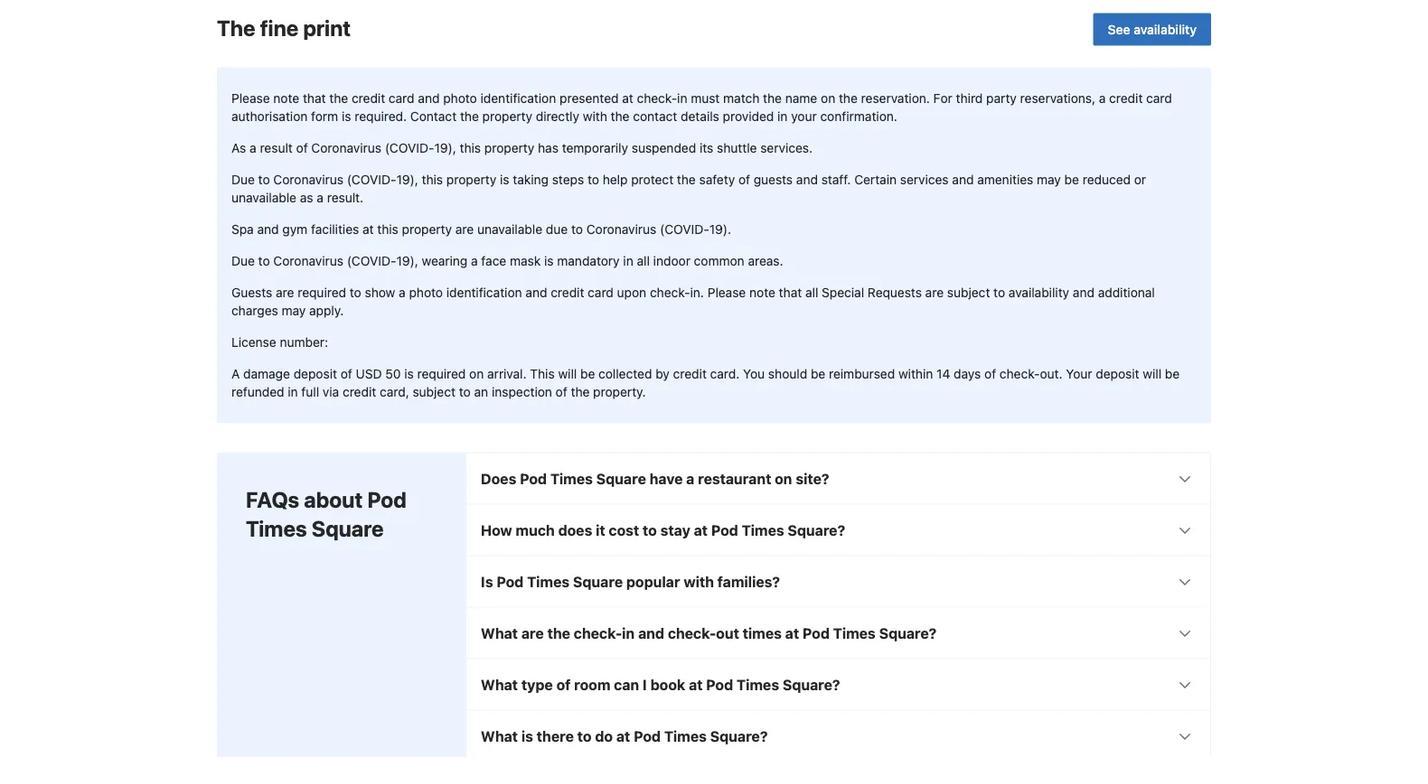 Task type: vqa. For each thing, say whether or not it's contained in the screenshot.
off inside the Drop-off date Mon, 25 Dec
no



Task type: locate. For each thing, give the bounding box(es) containing it.
1 what from the top
[[481, 625, 518, 642]]

a inside does pod times square have a restaurant on site? dropdown button
[[687, 471, 695, 488]]

50
[[386, 367, 401, 382]]

is right mask
[[544, 254, 554, 269]]

1 horizontal spatial on
[[775, 471, 793, 488]]

may inside 'guests are required to show a photo identification and credit card upon check-in. please note that all special requests are subject to availability and additional charges may apply.'
[[282, 304, 306, 319]]

property up as a result of coronavirus (covid-19), this property has temporarily suspended its shuttle services.
[[483, 109, 533, 124]]

1 horizontal spatial deposit
[[1096, 367, 1140, 382]]

note down areas.
[[750, 286, 776, 301]]

identification up directly
[[481, 91, 556, 106]]

accordion control element
[[466, 453, 1212, 759]]

0 vertical spatial with
[[583, 109, 608, 124]]

square inside does pod times square have a restaurant on site? dropdown button
[[597, 471, 646, 488]]

square
[[597, 471, 646, 488], [312, 516, 384, 542], [573, 574, 623, 591]]

square for does
[[597, 471, 646, 488]]

check-
[[637, 91, 678, 106], [650, 286, 691, 301], [1000, 367, 1040, 382], [574, 625, 622, 642], [668, 625, 716, 642]]

on up an
[[469, 367, 484, 382]]

check- inside 'guests are required to show a photo identification and credit card upon check-in. please note that all special requests are subject to availability and additional charges may apply.'
[[650, 286, 691, 301]]

in up can
[[622, 625, 635, 642]]

1 vertical spatial what
[[481, 677, 518, 694]]

identification down face
[[447, 286, 522, 301]]

note up authorisation
[[273, 91, 300, 106]]

availability up the out.
[[1009, 286, 1070, 301]]

photo down wearing
[[409, 286, 443, 301]]

0 vertical spatial photo
[[443, 91, 477, 106]]

see availability
[[1108, 22, 1197, 37]]

reservation.
[[862, 91, 930, 106]]

guests
[[232, 286, 272, 301]]

in left must
[[678, 91, 688, 106]]

times inside 'dropdown button'
[[834, 625, 876, 642]]

to inside a damage deposit of usd 50 is required on arrival. this will be collected by credit card. you should be reimbursed within 14 days of check-out. your deposit will be refunded in full via credit card, subject to an inspection of the property.
[[459, 385, 471, 400]]

all inside 'guests are required to show a photo identification and credit card upon check-in. please note that all special requests are subject to availability and additional charges may apply.'
[[806, 286, 819, 301]]

(covid- up the result.
[[347, 173, 397, 188]]

coronavirus
[[311, 141, 382, 156], [273, 173, 344, 188], [587, 222, 657, 237], [273, 254, 344, 269]]

coronavirus up "as"
[[273, 173, 344, 188]]

the fine print
[[217, 15, 351, 41]]

check- up the contact
[[637, 91, 678, 106]]

1 horizontal spatial unavailable
[[478, 222, 543, 237]]

that down areas.
[[779, 286, 802, 301]]

a right reservations,
[[1100, 91, 1106, 106]]

1 vertical spatial that
[[779, 286, 802, 301]]

will right your
[[1143, 367, 1162, 382]]

1 horizontal spatial that
[[779, 286, 802, 301]]

the inside what are the check-in and check-out times at pod times square? 'dropdown button'
[[548, 625, 571, 642]]

the left safety
[[677, 173, 696, 188]]

in inside 'dropdown button'
[[622, 625, 635, 642]]

this left has
[[460, 141, 481, 156]]

1 vertical spatial subject
[[413, 385, 456, 400]]

presented
[[560, 91, 619, 106]]

photo inside 'guests are required to show a photo identification and credit card upon check-in. please note that all special requests are subject to availability and additional charges may apply.'
[[409, 286, 443, 301]]

in inside a damage deposit of usd 50 is required on arrival. this will be collected by credit card. you should be reimbursed within 14 days of check-out. your deposit will be refunded in full via credit card, subject to an inspection of the property.
[[288, 385, 298, 400]]

(covid- down contact
[[385, 141, 435, 156]]

of right the result
[[296, 141, 308, 156]]

special
[[822, 286, 865, 301]]

check- inside please note that the credit card and photo identification presented at check-in must match the name on the reservation. for third party reservations, a credit card authorisation form is required. contact the property directly with the contact details provided in your confirmation.
[[637, 91, 678, 106]]

due down as
[[232, 173, 255, 188]]

are right guests
[[276, 286, 294, 301]]

credit up required.
[[352, 91, 385, 106]]

this inside the due to coronavirus (covid-19), this property is taking steps to help protect the safety of guests and staff. certain services and amenities may be reduced or unavailable as a result.
[[422, 173, 443, 188]]

of right type
[[557, 677, 571, 694]]

match
[[724, 91, 760, 106]]

gym
[[282, 222, 308, 237]]

2 vertical spatial 19),
[[397, 254, 419, 269]]

at right do
[[617, 728, 631, 745]]

1 vertical spatial may
[[282, 304, 306, 319]]

2 what from the top
[[481, 677, 518, 694]]

0 vertical spatial note
[[273, 91, 300, 106]]

you
[[743, 367, 765, 382]]

with inside please note that the credit card and photo identification presented at check-in must match the name on the reservation. for third party reservations, a credit card authorisation form is required. contact the property directly with the contact details provided in your confirmation.
[[583, 109, 608, 124]]

are right requests
[[926, 286, 944, 301]]

1 vertical spatial availability
[[1009, 286, 1070, 301]]

requests
[[868, 286, 922, 301]]

1 due from the top
[[232, 173, 255, 188]]

0 vertical spatial required
[[298, 286, 346, 301]]

1 vertical spatial photo
[[409, 286, 443, 301]]

stay
[[661, 522, 691, 539]]

coronavirus up mandatory
[[587, 222, 657, 237]]

is right 'form'
[[342, 109, 351, 124]]

0 vertical spatial availability
[[1134, 22, 1197, 37]]

coronavirus down gym
[[273, 254, 344, 269]]

with inside dropdown button
[[684, 574, 714, 591]]

square down it on the left of the page
[[573, 574, 623, 591]]

facilities
[[311, 222, 359, 237]]

0 horizontal spatial please
[[232, 91, 270, 106]]

in left full on the left bottom
[[288, 385, 298, 400]]

2 deposit from the left
[[1096, 367, 1140, 382]]

1 vertical spatial please
[[708, 286, 746, 301]]

the up type
[[548, 625, 571, 642]]

1 horizontal spatial with
[[684, 574, 714, 591]]

what left type
[[481, 677, 518, 694]]

1 horizontal spatial all
[[806, 286, 819, 301]]

0 horizontal spatial note
[[273, 91, 300, 106]]

2 vertical spatial this
[[377, 222, 399, 237]]

all left indoor
[[637, 254, 650, 269]]

a
[[1100, 91, 1106, 106], [250, 141, 257, 156], [317, 191, 324, 206], [471, 254, 478, 269], [399, 286, 406, 301], [687, 471, 695, 488]]

what are the check-in and check-out times at pod times square?
[[481, 625, 937, 642]]

license number:
[[232, 335, 328, 350]]

square left have
[[597, 471, 646, 488]]

1 vertical spatial note
[[750, 286, 776, 301]]

please up authorisation
[[232, 91, 270, 106]]

0 horizontal spatial with
[[583, 109, 608, 124]]

card.
[[711, 367, 740, 382]]

card up required.
[[389, 91, 415, 106]]

may inside the due to coronavirus (covid-19), this property is taking steps to help protect the safety of guests and staff. certain services and amenities may be reduced or unavailable as a result.
[[1037, 173, 1062, 188]]

property up wearing
[[402, 222, 452, 237]]

2 horizontal spatial on
[[821, 91, 836, 106]]

times down is pod times square popular with families? dropdown button
[[834, 625, 876, 642]]

subject right requests
[[948, 286, 991, 301]]

2 vertical spatial what
[[481, 728, 518, 745]]

please
[[232, 91, 270, 106], [708, 286, 746, 301]]

pod right about
[[367, 487, 407, 513]]

0 vertical spatial square
[[597, 471, 646, 488]]

3 what from the top
[[481, 728, 518, 745]]

suspended
[[632, 141, 697, 156]]

1 horizontal spatial this
[[422, 173, 443, 188]]

note inside please note that the credit card and photo identification presented at check-in must match the name on the reservation. for third party reservations, a credit card authorisation form is required. contact the property directly with the contact details provided in your confirmation.
[[273, 91, 300, 106]]

does pod times square have a restaurant on site?
[[481, 471, 830, 488]]

19), inside the due to coronavirus (covid-19), this property is taking steps to help protect the safety of guests and staff. certain services and amenities may be reduced or unavailable as a result.
[[397, 173, 419, 188]]

1 vertical spatial due
[[232, 254, 255, 269]]

0 horizontal spatial all
[[637, 254, 650, 269]]

pod inside faqs about pod times square
[[367, 487, 407, 513]]

(covid- up indoor
[[660, 222, 710, 237]]

this for is
[[422, 173, 443, 188]]

0 vertical spatial may
[[1037, 173, 1062, 188]]

at inside 'dropdown button'
[[786, 625, 800, 642]]

check- right the 'days'
[[1000, 367, 1040, 382]]

times inside faqs about pod times square
[[246, 516, 307, 542]]

0 vertical spatial that
[[303, 91, 326, 106]]

with
[[583, 109, 608, 124], [684, 574, 714, 591]]

1 vertical spatial identification
[[447, 286, 522, 301]]

photo inside please note that the credit card and photo identification presented at check-in must match the name on the reservation. for third party reservations, a credit card authorisation form is required. contact the property directly with the contact details provided in your confirmation.
[[443, 91, 477, 106]]

on inside a damage deposit of usd 50 is required on arrival. this will be collected by credit card. you should be reimbursed within 14 days of check-out. your deposit will be refunded in full via credit card, subject to an inspection of the property.
[[469, 367, 484, 382]]

times up does
[[551, 471, 593, 488]]

pod right is
[[497, 574, 524, 591]]

what inside 'dropdown button'
[[481, 625, 518, 642]]

0 vertical spatial due
[[232, 173, 255, 188]]

due
[[232, 173, 255, 188], [232, 254, 255, 269]]

due down the spa in the top of the page
[[232, 254, 255, 269]]

please inside 'guests are required to show a photo identification and credit card upon check-in. please note that all special requests are subject to availability and additional charges may apply.'
[[708, 286, 746, 301]]

is inside the due to coronavirus (covid-19), this property is taking steps to help protect the safety of guests and staff. certain services and amenities may be reduced or unavailable as a result.
[[500, 173, 510, 188]]

credit inside 'guests are required to show a photo identification and credit card upon check-in. please note that all special requests are subject to availability and additional charges may apply.'
[[551, 286, 585, 301]]

the left property.
[[571, 385, 590, 400]]

on
[[821, 91, 836, 106], [469, 367, 484, 382], [775, 471, 793, 488]]

on right name
[[821, 91, 836, 106]]

1 horizontal spatial card
[[588, 286, 614, 301]]

19), for this
[[397, 173, 419, 188]]

1 horizontal spatial may
[[1037, 173, 1062, 188]]

and inside 'dropdown button'
[[638, 625, 665, 642]]

1 vertical spatial all
[[806, 286, 819, 301]]

1 horizontal spatial please
[[708, 286, 746, 301]]

a inside the due to coronavirus (covid-19), this property is taking steps to help protect the safety of guests and staff. certain services and amenities may be reduced or unavailable as a result.
[[317, 191, 324, 206]]

at up the contact
[[622, 91, 634, 106]]

may
[[1037, 173, 1062, 188], [282, 304, 306, 319]]

0 vertical spatial please
[[232, 91, 270, 106]]

unavailable up the spa in the top of the page
[[232, 191, 297, 206]]

subject right card,
[[413, 385, 456, 400]]

and
[[418, 91, 440, 106], [797, 173, 818, 188], [953, 173, 974, 188], [257, 222, 279, 237], [526, 286, 548, 301], [1073, 286, 1095, 301], [638, 625, 665, 642]]

0 horizontal spatial may
[[282, 304, 306, 319]]

what down is
[[481, 625, 518, 642]]

times down faqs
[[246, 516, 307, 542]]

can
[[614, 677, 640, 694]]

1 vertical spatial square
[[312, 516, 384, 542]]

for
[[934, 91, 953, 106]]

availability inside 'guests are required to show a photo identification and credit card upon check-in. please note that all special requests are subject to availability and additional charges may apply.'
[[1009, 286, 1070, 301]]

deposit
[[294, 367, 337, 382], [1096, 367, 1140, 382]]

with down presented
[[583, 109, 608, 124]]

subject
[[948, 286, 991, 301], [413, 385, 456, 400]]

see
[[1108, 22, 1131, 37]]

deposit up full on the left bottom
[[294, 367, 337, 382]]

credit down mandatory
[[551, 286, 585, 301]]

popular
[[627, 574, 681, 591]]

0 vertical spatial 19),
[[435, 141, 456, 156]]

2 due from the top
[[232, 254, 255, 269]]

1 horizontal spatial note
[[750, 286, 776, 301]]

details
[[681, 109, 720, 124]]

directly
[[536, 109, 580, 124]]

2 vertical spatial on
[[775, 471, 793, 488]]

1 horizontal spatial required
[[417, 367, 466, 382]]

property up spa and gym facilities at this property are unavailable due to coronavirus (covid-19). at the top
[[447, 173, 497, 188]]

0 horizontal spatial on
[[469, 367, 484, 382]]

19),
[[435, 141, 456, 156], [397, 173, 419, 188], [397, 254, 419, 269]]

0 horizontal spatial deposit
[[294, 367, 337, 382]]

property
[[483, 109, 533, 124], [485, 141, 535, 156], [447, 173, 497, 188], [402, 222, 452, 237]]

(covid- inside the due to coronavirus (covid-19), this property is taking steps to help protect the safety of guests and staff. certain services and amenities may be reduced or unavailable as a result.
[[347, 173, 397, 188]]

due inside the due to coronavirus (covid-19), this property is taking steps to help protect the safety of guests and staff. certain services and amenities may be reduced or unavailable as a result.
[[232, 173, 255, 188]]

subject inside 'guests are required to show a photo identification and credit card upon check-in. please note that all special requests are subject to availability and additional charges may apply.'
[[948, 286, 991, 301]]

0 vertical spatial what
[[481, 625, 518, 642]]

1 vertical spatial 19),
[[397, 173, 419, 188]]

on inside does pod times square have a restaurant on site? dropdown button
[[775, 471, 793, 488]]

print
[[303, 15, 351, 41]]

this right facilities
[[377, 222, 399, 237]]

and down popular
[[638, 625, 665, 642]]

name
[[786, 91, 818, 106]]

1 vertical spatial on
[[469, 367, 484, 382]]

mandatory
[[557, 254, 620, 269]]

0 horizontal spatial that
[[303, 91, 326, 106]]

1 vertical spatial this
[[422, 173, 443, 188]]

the inside a damage deposit of usd 50 is required on arrival. this will be collected by credit card. you should be reimbursed within 14 days of check-out. your deposit will be refunded in full via credit card, subject to an inspection of the property.
[[571, 385, 590, 400]]

on left site?
[[775, 471, 793, 488]]

is pod times square popular with families?
[[481, 574, 780, 591]]

coronavirus down 'form'
[[311, 141, 382, 156]]

are up type
[[522, 625, 544, 642]]

steps
[[552, 173, 584, 188]]

0 vertical spatial subject
[[948, 286, 991, 301]]

in.
[[691, 286, 704, 301]]

that up 'form'
[[303, 91, 326, 106]]

0 vertical spatial this
[[460, 141, 481, 156]]

restaurant
[[698, 471, 772, 488]]

0 horizontal spatial subject
[[413, 385, 456, 400]]

that inside please note that the credit card and photo identification presented at check-in must match the name on the reservation. for third party reservations, a credit card authorisation form is required. contact the property directly with the contact details provided in your confirmation.
[[303, 91, 326, 106]]

will
[[558, 367, 577, 382], [1143, 367, 1162, 382]]

0 vertical spatial on
[[821, 91, 836, 106]]

what type of room can i book at pod times square? button
[[467, 660, 1211, 711]]

of inside dropdown button
[[557, 677, 571, 694]]

0 vertical spatial all
[[637, 254, 650, 269]]

0 horizontal spatial unavailable
[[232, 191, 297, 206]]

0 vertical spatial unavailable
[[232, 191, 297, 206]]

room
[[574, 677, 611, 694]]

may left apply.
[[282, 304, 306, 319]]

at right the times
[[786, 625, 800, 642]]

note inside 'guests are required to show a photo identification and credit card upon check-in. please note that all special requests are subject to availability and additional charges may apply.'
[[750, 286, 776, 301]]

contact
[[633, 109, 678, 124]]

it
[[596, 522, 606, 539]]

this down contact
[[422, 173, 443, 188]]

are up wearing
[[456, 222, 474, 237]]

the up 'form'
[[329, 91, 348, 106]]

all left special
[[806, 286, 819, 301]]

type
[[522, 677, 553, 694]]

required right 50
[[417, 367, 466, 382]]

1 horizontal spatial availability
[[1134, 22, 1197, 37]]

additional
[[1098, 286, 1156, 301]]

0 horizontal spatial required
[[298, 286, 346, 301]]

property inside the due to coronavirus (covid-19), this property is taking steps to help protect the safety of guests and staff. certain services and amenities may be reduced or unavailable as a result.
[[447, 173, 497, 188]]

deposit right your
[[1096, 367, 1140, 382]]

are inside what are the check-in and check-out times at pod times square? 'dropdown button'
[[522, 625, 544, 642]]

is right 50
[[404, 367, 414, 382]]

temporarily
[[562, 141, 629, 156]]

services
[[901, 173, 949, 188]]

upon
[[617, 286, 647, 301]]

wearing
[[422, 254, 468, 269]]

square for is
[[573, 574, 623, 591]]

0 horizontal spatial this
[[377, 222, 399, 237]]

1 vertical spatial required
[[417, 367, 466, 382]]

square inside is pod times square popular with families? dropdown button
[[573, 574, 623, 591]]

this for are
[[377, 222, 399, 237]]

card
[[389, 91, 415, 106], [1147, 91, 1173, 106], [588, 286, 614, 301]]

square inside faqs about pod times square
[[312, 516, 384, 542]]

2 horizontal spatial this
[[460, 141, 481, 156]]

protect
[[631, 173, 674, 188]]

2 vertical spatial square
[[573, 574, 623, 591]]

a
[[232, 367, 240, 382]]

taking
[[513, 173, 549, 188]]

required.
[[355, 109, 407, 124]]

help
[[603, 173, 628, 188]]

availability inside see availability "button"
[[1134, 22, 1197, 37]]

0 horizontal spatial availability
[[1009, 286, 1070, 301]]

is inside a damage deposit of usd 50 is required on arrival. this will be collected by credit card. you should be reimbursed within 14 days of check-out. your deposit will be refunded in full via credit card, subject to an inspection of the property.
[[404, 367, 414, 382]]

1 horizontal spatial subject
[[948, 286, 991, 301]]

does pod times square have a restaurant on site? button
[[467, 454, 1211, 504]]

photo up contact
[[443, 91, 477, 106]]

1 will from the left
[[558, 367, 577, 382]]

check- up room
[[574, 625, 622, 642]]

availability right see
[[1134, 22, 1197, 37]]

an
[[474, 385, 488, 400]]

1 vertical spatial with
[[684, 574, 714, 591]]

check- inside a damage deposit of usd 50 is required on arrival. this will be collected by credit card. you should be reimbursed within 14 days of check-out. your deposit will be refunded in full via credit card, subject to an inspection of the property.
[[1000, 367, 1040, 382]]

unavailable up the due to coronavirus (covid-19), wearing a face mask is mandatory in all indoor common areas.
[[478, 222, 543, 237]]

1 horizontal spatial will
[[1143, 367, 1162, 382]]

please right in.
[[708, 286, 746, 301]]

0 horizontal spatial will
[[558, 367, 577, 382]]

0 vertical spatial identification
[[481, 91, 556, 106]]

square down about
[[312, 516, 384, 542]]

identification
[[481, 91, 556, 106], [447, 286, 522, 301]]

staff.
[[822, 173, 851, 188]]

that
[[303, 91, 326, 106], [779, 286, 802, 301]]

the
[[217, 15, 256, 41]]

of left usd
[[341, 367, 352, 382]]

may right 'amenities'
[[1037, 173, 1062, 188]]



Task type: describe. For each thing, give the bounding box(es) containing it.
at right facilities
[[363, 222, 374, 237]]

the inside the due to coronavirus (covid-19), this property is taking steps to help protect the safety of guests and staff. certain services and amenities may be reduced or unavailable as a result.
[[677, 173, 696, 188]]

check- up book
[[668, 625, 716, 642]]

pod right stay
[[712, 522, 739, 539]]

and left staff.
[[797, 173, 818, 188]]

provided
[[723, 109, 774, 124]]

out.
[[1040, 367, 1063, 382]]

areas.
[[748, 254, 784, 269]]

your
[[791, 109, 817, 124]]

due to coronavirus (covid-19), this property is taking steps to help protect the safety of guests and staff. certain services and amenities may be reduced or unavailable as a result.
[[232, 173, 1147, 206]]

as
[[300, 191, 313, 206]]

a damage deposit of usd 50 is required on arrival. this will be collected by credit card. you should be reimbursed within 14 days of check-out. your deposit will be refunded in full via credit card, subject to an inspection of the property.
[[232, 367, 1180, 400]]

within
[[899, 367, 934, 382]]

due for due to coronavirus (covid-19), this property is taking steps to help protect the safety of guests and staff. certain services and amenities may be reduced or unavailable as a result.
[[232, 173, 255, 188]]

credit right reservations,
[[1110, 91, 1143, 106]]

times up families?
[[742, 522, 785, 539]]

due for due to coronavirus (covid-19), wearing a face mask is mandatory in all indoor common areas.
[[232, 254, 255, 269]]

authorisation
[[232, 109, 308, 124]]

what for what is there to do at pod times square?
[[481, 728, 518, 745]]

should
[[769, 367, 808, 382]]

indoor
[[654, 254, 691, 269]]

form
[[311, 109, 338, 124]]

days
[[954, 367, 981, 382]]

the left the contact
[[611, 109, 630, 124]]

and left additional
[[1073, 286, 1095, 301]]

see availability button
[[1094, 14, 1212, 46]]

reservations,
[[1021, 91, 1096, 106]]

a inside please note that the credit card and photo identification presented at check-in must match the name on the reservation. for third party reservations, a credit card authorisation form is required. contact the property directly with the contact details provided in your confirmation.
[[1100, 91, 1106, 106]]

license
[[232, 335, 276, 350]]

how
[[481, 522, 512, 539]]

what for what type of room can i book at pod times square?
[[481, 677, 518, 694]]

result
[[260, 141, 293, 156]]

(covid- up show
[[347, 254, 397, 269]]

of right the 'days'
[[985, 367, 997, 382]]

i
[[643, 677, 647, 694]]

and down mask
[[526, 286, 548, 301]]

its
[[700, 141, 714, 156]]

party
[[987, 91, 1017, 106]]

services.
[[761, 141, 813, 156]]

full
[[302, 385, 319, 400]]

charges
[[232, 304, 278, 319]]

please note that the credit card and photo identification presented at check-in must match the name on the reservation. for third party reservations, a credit card authorisation form is required. contact the property directly with the contact details provided in your confirmation.
[[232, 91, 1173, 124]]

at right book
[[689, 677, 703, 694]]

2 will from the left
[[1143, 367, 1162, 382]]

what is there to do at pod times square? button
[[467, 712, 1211, 759]]

the left name
[[763, 91, 782, 106]]

coronavirus inside the due to coronavirus (covid-19), this property is taking steps to help protect the safety of guests and staff. certain services and amenities may be reduced or unavailable as a result.
[[273, 173, 344, 188]]

19).
[[710, 222, 732, 237]]

contact
[[410, 109, 457, 124]]

spa
[[232, 222, 254, 237]]

a left face
[[471, 254, 478, 269]]

a inside 'guests are required to show a photo identification and credit card upon check-in. please note that all special requests are subject to availability and additional charges may apply.'
[[399, 286, 406, 301]]

the up confirmation.
[[839, 91, 858, 106]]

19), for wearing
[[397, 254, 419, 269]]

what is there to do at pod times square?
[[481, 728, 768, 745]]

pod inside 'dropdown button'
[[803, 625, 830, 642]]

result.
[[327, 191, 364, 206]]

third
[[956, 91, 983, 106]]

be inside the due to coronavirus (covid-19), this property is taking steps to help protect the safety of guests and staff. certain services and amenities may be reduced or unavailable as a result.
[[1065, 173, 1080, 188]]

show
[[365, 286, 396, 301]]

due
[[546, 222, 568, 237]]

there
[[537, 728, 574, 745]]

and right services
[[953, 173, 974, 188]]

times down the "much" on the bottom left of page
[[527, 574, 570, 591]]

subject inside a damage deposit of usd 50 is required on arrival. this will be collected by credit card. you should be reimbursed within 14 days of check-out. your deposit will be refunded in full via credit card, subject to an inspection of the property.
[[413, 385, 456, 400]]

required inside a damage deposit of usd 50 is required on arrival. this will be collected by credit card. you should be reimbursed within 14 days of check-out. your deposit will be refunded in full via credit card, subject to an inspection of the property.
[[417, 367, 466, 382]]

faqs
[[246, 487, 300, 513]]

what are the check-in and check-out times at pod times square? button
[[467, 608, 1211, 659]]

inspection
[[492, 385, 552, 400]]

about
[[304, 487, 363, 513]]

in left your
[[778, 109, 788, 124]]

does
[[558, 522, 593, 539]]

card inside 'guests are required to show a photo identification and credit card upon check-in. please note that all special requests are subject to availability and additional charges may apply.'
[[588, 286, 614, 301]]

safety
[[700, 173, 735, 188]]

a right as
[[250, 141, 257, 156]]

reimbursed
[[829, 367, 895, 382]]

on inside please note that the credit card and photo identification presented at check-in must match the name on the reservation. for third party reservations, a credit card authorisation form is required. contact the property directly with the contact details provided in your confirmation.
[[821, 91, 836, 106]]

1 deposit from the left
[[294, 367, 337, 382]]

pod right does
[[520, 471, 547, 488]]

credit down usd
[[343, 385, 376, 400]]

much
[[516, 522, 555, 539]]

identification inside 'guests are required to show a photo identification and credit card upon check-in. please note that all special requests are subject to availability and additional charges may apply.'
[[447, 286, 522, 301]]

book
[[651, 677, 686, 694]]

unavailable inside the due to coronavirus (covid-19), this property is taking steps to help protect the safety of guests and staff. certain services and amenities may be reduced or unavailable as a result.
[[232, 191, 297, 206]]

mask
[[510, 254, 541, 269]]

card,
[[380, 385, 409, 400]]

your
[[1067, 367, 1093, 382]]

is pod times square popular with families? button
[[467, 557, 1211, 608]]

times down the times
[[737, 677, 780, 694]]

times down book
[[665, 728, 707, 745]]

and inside please note that the credit card and photo identification presented at check-in must match the name on the reservation. for third party reservations, a credit card authorisation form is required. contact the property directly with the contact details provided in your confirmation.
[[418, 91, 440, 106]]

the right contact
[[460, 109, 479, 124]]

at inside please note that the credit card and photo identification presented at check-in must match the name on the reservation. for third party reservations, a credit card authorisation form is required. contact the property directly with the contact details provided in your confirmation.
[[622, 91, 634, 106]]

please inside please note that the credit card and photo identification presented at check-in must match the name on the reservation. for third party reservations, a credit card authorisation form is required. contact the property directly with the contact details provided in your confirmation.
[[232, 91, 270, 106]]

common
[[694, 254, 745, 269]]

pod right do
[[634, 728, 661, 745]]

of inside the due to coronavirus (covid-19), this property is taking steps to help protect the safety of guests and staff. certain services and amenities may be reduced or unavailable as a result.
[[739, 173, 751, 188]]

apply.
[[309, 304, 344, 319]]

usd
[[356, 367, 382, 382]]

or
[[1135, 173, 1147, 188]]

identification inside please note that the credit card and photo identification presented at check-in must match the name on the reservation. for third party reservations, a credit card authorisation form is required. contact the property directly with the contact details provided in your confirmation.
[[481, 91, 556, 106]]

what type of room can i book at pod times square?
[[481, 677, 841, 694]]

faqs about pod times square
[[246, 487, 407, 542]]

is inside please note that the credit card and photo identification presented at check-in must match the name on the reservation. for third party reservations, a credit card authorisation form is required. contact the property directly with the contact details provided in your confirmation.
[[342, 109, 351, 124]]

cost
[[609, 522, 640, 539]]

2 horizontal spatial card
[[1147, 91, 1173, 106]]

by
[[656, 367, 670, 382]]

confirmation.
[[821, 109, 898, 124]]

credit right by on the left of the page
[[673, 367, 707, 382]]

what for what are the check-in and check-out times at pod times square?
[[481, 625, 518, 642]]

14
[[937, 367, 951, 382]]

is inside what is there to do at pod times square? dropdown button
[[522, 728, 533, 745]]

pod right book
[[707, 677, 734, 694]]

certain
[[855, 173, 897, 188]]

spa and gym facilities at this property are unavailable due to coronavirus (covid-19).
[[232, 222, 732, 237]]

of right inspection
[[556, 385, 568, 400]]

at right stay
[[694, 522, 708, 539]]

and right the spa in the top of the page
[[257, 222, 279, 237]]

do
[[595, 728, 613, 745]]

times
[[743, 625, 782, 642]]

via
[[323, 385, 339, 400]]

property inside please note that the credit card and photo identification presented at check-in must match the name on the reservation. for third party reservations, a credit card authorisation form is required. contact the property directly with the contact details provided in your confirmation.
[[483, 109, 533, 124]]

that inside 'guests are required to show a photo identification and credit card upon check-in. please note that all special requests are subject to availability and additional charges may apply.'
[[779, 286, 802, 301]]

0 horizontal spatial card
[[389, 91, 415, 106]]

property up taking at the top of page
[[485, 141, 535, 156]]

1 vertical spatial unavailable
[[478, 222, 543, 237]]

amenities
[[978, 173, 1034, 188]]

number:
[[280, 335, 328, 350]]

required inside 'guests are required to show a photo identification and credit card upon check-in. please note that all special requests are subject to availability and additional charges may apply.'
[[298, 286, 346, 301]]

out
[[716, 625, 740, 642]]

property.
[[593, 385, 646, 400]]

has
[[538, 141, 559, 156]]

families?
[[718, 574, 780, 591]]

square? inside 'dropdown button'
[[880, 625, 937, 642]]

refunded
[[232, 385, 284, 400]]

guests are required to show a photo identification and credit card upon check-in. please note that all special requests are subject to availability and additional charges may apply.
[[232, 286, 1156, 319]]

in up upon
[[623, 254, 634, 269]]



